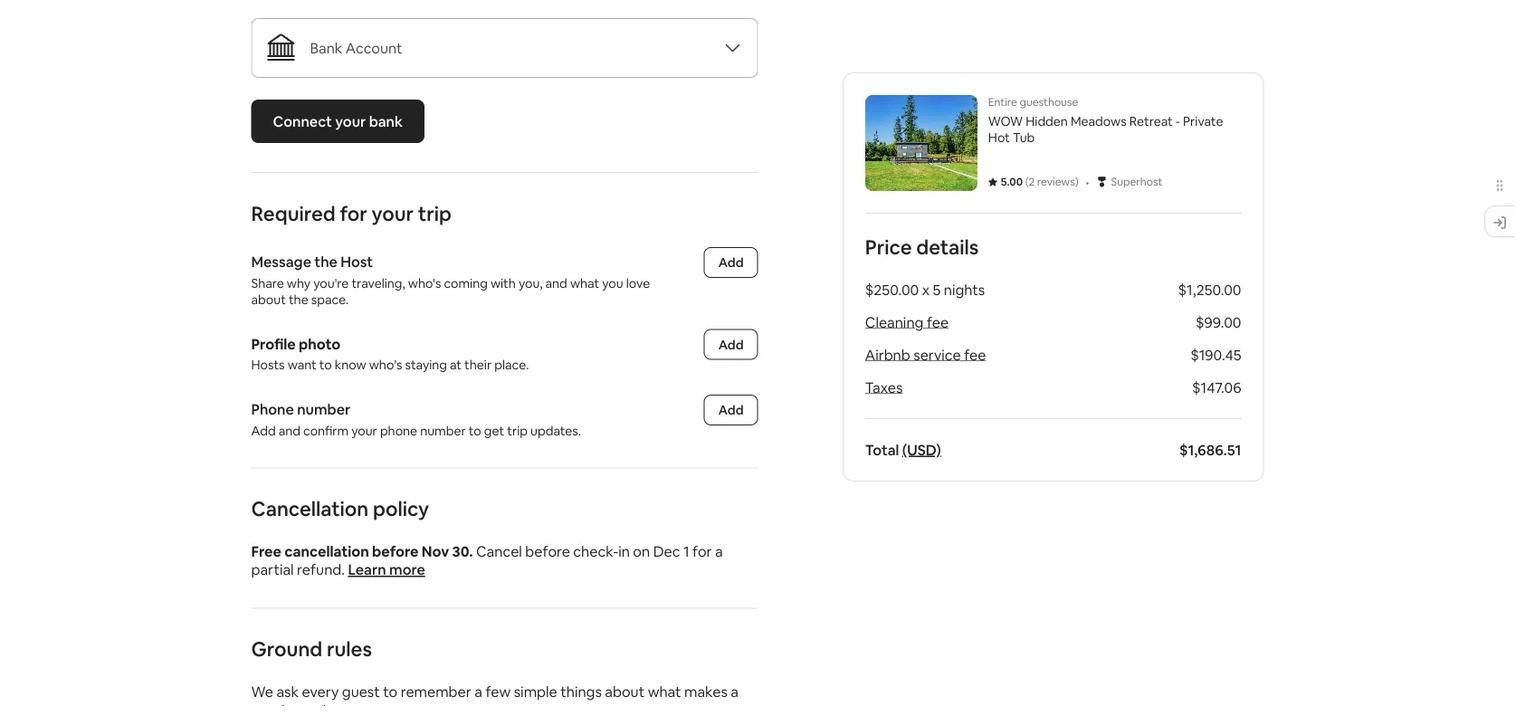 Task type: describe. For each thing, give the bounding box(es) containing it.
required
[[251, 201, 336, 226]]

bank account image
[[267, 34, 296, 62]]

add inside the phone number add and confirm your phone number to get trip updates.
[[251, 422, 276, 439]]

nights
[[944, 280, 985, 299]]

phone
[[380, 422, 417, 439]]

get
[[484, 422, 504, 439]]

5.00 ( 2 reviews )
[[1001, 175, 1079, 189]]

total (usd)
[[865, 440, 942, 459]]

meadows
[[1071, 113, 1127, 129]]

(
[[1026, 175, 1029, 189]]

simple
[[514, 683, 557, 701]]

place.
[[495, 357, 529, 373]]

cleaning
[[865, 313, 924, 331]]

0 horizontal spatial trip
[[418, 201, 452, 226]]

ask
[[277, 683, 299, 701]]

add button for profile photo
[[704, 329, 758, 360]]

entire guesthouse wow hidden meadows retreat - private hot tub
[[989, 95, 1224, 146]]

before inside cancel before check-in on dec 1 for a partial refund.
[[525, 542, 570, 561]]

profile
[[251, 335, 296, 353]]

airbnb service fee button
[[865, 345, 986, 364]]

rules
[[327, 637, 372, 662]]

1 horizontal spatial the
[[315, 253, 338, 271]]

guesthouse
[[1020, 95, 1079, 109]]

policy
[[373, 496, 429, 522]]

know
[[335, 357, 366, 373]]

connect your bank button
[[251, 100, 425, 143]]

every
[[302, 683, 339, 701]]

things
[[561, 683, 602, 701]]

bank
[[310, 38, 343, 57]]

required for your trip
[[251, 201, 452, 226]]

host
[[341, 253, 373, 271]]

remember
[[401, 683, 472, 701]]

their
[[465, 357, 492, 373]]

add for message the host
[[719, 254, 744, 271]]

hosts
[[251, 357, 285, 373]]

1 before from the left
[[372, 542, 419, 561]]

1 vertical spatial number
[[420, 422, 466, 439]]

hot
[[989, 129, 1010, 146]]

your inside button
[[335, 112, 366, 130]]

$147.06
[[1193, 378, 1242, 397]]

price details
[[865, 234, 979, 260]]

$1,250.00
[[1179, 280, 1242, 299]]

cleaning fee
[[865, 313, 949, 331]]

message the host share why you're traveling, who's coming with you, and what you love about the space.
[[251, 253, 653, 307]]

and inside the phone number add and confirm your phone number to get trip updates.
[[279, 422, 301, 439]]

at
[[450, 357, 462, 373]]

1
[[684, 542, 690, 561]]

total
[[865, 440, 899, 459]]

bank account
[[310, 38, 402, 57]]

tub
[[1013, 129, 1035, 146]]

superhost
[[1112, 175, 1163, 189]]

cancel before check-in on dec 1 for a partial refund.
[[251, 542, 723, 579]]

we ask every guest to remember a few simple things about what makes a great guest.
[[251, 683, 739, 706]]

wow
[[989, 113, 1023, 129]]

why
[[287, 275, 311, 291]]

refund.
[[297, 560, 345, 579]]

who's
[[369, 357, 402, 373]]

few
[[486, 683, 511, 701]]

updates.
[[531, 422, 581, 439]]

add button for phone number
[[704, 395, 758, 426]]

ground rules
[[251, 637, 372, 662]]

on
[[633, 542, 650, 561]]

private
[[1183, 113, 1224, 129]]

bank account button
[[251, 18, 758, 78]]

we
[[251, 683, 273, 701]]

nov
[[422, 542, 449, 561]]

in
[[619, 542, 630, 561]]

entire
[[989, 95, 1018, 109]]

$190.45
[[1191, 345, 1242, 364]]

message
[[251, 253, 311, 271]]

connect your bank
[[273, 112, 403, 130]]

photo
[[299, 335, 341, 353]]

free cancellation before nov 30.
[[251, 542, 473, 561]]

partial
[[251, 560, 294, 579]]

ground
[[251, 637, 323, 662]]

30.
[[452, 542, 473, 561]]

makes
[[685, 683, 728, 701]]

cancellation
[[251, 496, 369, 522]]

your inside the phone number add and confirm your phone number to get trip updates.
[[351, 422, 377, 439]]

profile photo hosts want to know who's staying at their place.
[[251, 335, 529, 373]]

reviews
[[1037, 175, 1075, 189]]

airbnb service fee
[[865, 345, 986, 364]]

$250.00
[[865, 280, 919, 299]]

service
[[914, 345, 961, 364]]

(usd)
[[903, 440, 942, 459]]

phone number add and confirm your phone number to get trip updates.
[[251, 400, 581, 439]]

free
[[251, 542, 282, 561]]

and inside message the host share why you're traveling, who's coming with you, and what you love about the space.
[[546, 275, 568, 291]]



Task type: locate. For each thing, give the bounding box(es) containing it.
2
[[1029, 175, 1035, 189]]

to left get
[[469, 422, 481, 439]]

your left bank
[[335, 112, 366, 130]]

airbnb
[[865, 345, 911, 364]]

great
[[251, 701, 287, 706]]

1 add button from the top
[[704, 247, 758, 278]]

5.00
[[1001, 175, 1023, 189]]

1 vertical spatial the
[[289, 291, 308, 307]]

2 horizontal spatial to
[[469, 422, 481, 439]]

1 horizontal spatial a
[[715, 542, 723, 561]]

1 horizontal spatial about
[[605, 683, 645, 701]]

learn more
[[348, 560, 425, 579]]

staying
[[405, 357, 447, 373]]

to down photo
[[319, 357, 332, 373]]

1 horizontal spatial to
[[383, 683, 398, 701]]

account
[[346, 38, 402, 57]]

and right you,
[[546, 275, 568, 291]]

taxes button
[[865, 378, 903, 397]]

add button for message the host
[[704, 247, 758, 278]]

dec
[[653, 542, 680, 561]]

about
[[251, 291, 286, 307], [605, 683, 645, 701]]

and
[[546, 275, 568, 291], [279, 422, 301, 439]]

0 vertical spatial trip
[[418, 201, 452, 226]]

0 vertical spatial to
[[319, 357, 332, 373]]

0 horizontal spatial what
[[570, 275, 600, 291]]

2 add button from the top
[[704, 329, 758, 360]]

0 horizontal spatial for
[[340, 201, 368, 226]]

add for phone number
[[719, 402, 744, 418]]

0 horizontal spatial fee
[[927, 313, 949, 331]]

to right guest
[[383, 683, 398, 701]]

guest.
[[290, 701, 332, 706]]

trip inside the phone number add and confirm your phone number to get trip updates.
[[507, 422, 528, 439]]

$99.00
[[1196, 313, 1242, 331]]

1 vertical spatial trip
[[507, 422, 528, 439]]

a
[[715, 542, 723, 561], [475, 683, 483, 701], [731, 683, 739, 701]]

add button
[[704, 247, 758, 278], [704, 329, 758, 360], [704, 395, 758, 426]]

about right "things"
[[605, 683, 645, 701]]

1 horizontal spatial fee
[[964, 345, 986, 364]]

0 horizontal spatial a
[[475, 683, 483, 701]]

share
[[251, 275, 284, 291]]

0 horizontal spatial before
[[372, 542, 419, 561]]

about left why
[[251, 291, 286, 307]]

1 vertical spatial your
[[372, 201, 414, 226]]

a right "makes"
[[731, 683, 739, 701]]

0 vertical spatial for
[[340, 201, 368, 226]]

2 vertical spatial your
[[351, 422, 377, 439]]

number
[[297, 400, 351, 419], [420, 422, 466, 439]]

taxes
[[865, 378, 903, 397]]

1 vertical spatial add button
[[704, 329, 758, 360]]

for
[[340, 201, 368, 226], [693, 542, 712, 561]]

with
[[491, 275, 516, 291]]

a right 1
[[715, 542, 723, 561]]

to for remember
[[383, 683, 398, 701]]

1 horizontal spatial and
[[546, 275, 568, 291]]

for inside cancel before check-in on dec 1 for a partial refund.
[[693, 542, 712, 561]]

1 vertical spatial for
[[693, 542, 712, 561]]

to inside profile photo hosts want to know who's staying at their place.
[[319, 357, 332, 373]]

bank
[[369, 112, 403, 130]]

0 vertical spatial add button
[[704, 247, 758, 278]]

0 vertical spatial and
[[546, 275, 568, 291]]

fee up service at the right
[[927, 313, 949, 331]]

your
[[335, 112, 366, 130], [372, 201, 414, 226], [351, 422, 377, 439]]

trip up message the host share why you're traveling, who's coming with you, and what you love about the space.
[[418, 201, 452, 226]]

you,
[[519, 275, 543, 291]]

)
[[1075, 175, 1079, 189]]

0 vertical spatial your
[[335, 112, 366, 130]]

cancellation
[[285, 542, 369, 561]]

x
[[922, 280, 930, 299]]

1 horizontal spatial before
[[525, 542, 570, 561]]

a inside cancel before check-in on dec 1 for a partial refund.
[[715, 542, 723, 561]]

the left space.
[[289, 291, 308, 307]]

your up host
[[372, 201, 414, 226]]

0 vertical spatial what
[[570, 275, 600, 291]]

cleaning fee button
[[865, 313, 949, 331]]

$1,686.51
[[1180, 440, 1242, 459]]

fee right service at the right
[[964, 345, 986, 364]]

you're
[[313, 275, 349, 291]]

0 horizontal spatial about
[[251, 291, 286, 307]]

who's
[[408, 275, 441, 291]]

0 vertical spatial the
[[315, 253, 338, 271]]

trip
[[418, 201, 452, 226], [507, 422, 528, 439]]

a left few
[[475, 683, 483, 701]]

for right 1
[[693, 542, 712, 561]]

0 horizontal spatial the
[[289, 291, 308, 307]]

cancel
[[476, 542, 522, 561]]

number right phone
[[420, 422, 466, 439]]

what left you
[[570, 275, 600, 291]]

to inside we ask every guest to remember a few simple things about what makes a great guest.
[[383, 683, 398, 701]]

before
[[372, 542, 419, 561], [525, 542, 570, 561]]

1 horizontal spatial number
[[420, 422, 466, 439]]

to for know
[[319, 357, 332, 373]]

retreat
[[1130, 113, 1173, 129]]

traveling,
[[352, 275, 405, 291]]

0 vertical spatial fee
[[927, 313, 949, 331]]

3 add button from the top
[[704, 395, 758, 426]]

to inside the phone number add and confirm your phone number to get trip updates.
[[469, 422, 481, 439]]

number up confirm
[[297, 400, 351, 419]]

about inside we ask every guest to remember a few simple things about what makes a great guest.
[[605, 683, 645, 701]]

about inside message the host share why you're traveling, who's coming with you, and what you love about the space.
[[251, 291, 286, 307]]

1 horizontal spatial what
[[648, 683, 681, 701]]

check-
[[573, 542, 619, 561]]

2 vertical spatial to
[[383, 683, 398, 701]]

guest
[[342, 683, 380, 701]]

1 vertical spatial what
[[648, 683, 681, 701]]

-
[[1176, 113, 1181, 129]]

confirm
[[303, 422, 349, 439]]

2 before from the left
[[525, 542, 570, 561]]

1 vertical spatial and
[[279, 422, 301, 439]]

0 horizontal spatial to
[[319, 357, 332, 373]]

want
[[288, 357, 317, 373]]

price
[[865, 234, 912, 260]]

hidden
[[1026, 113, 1068, 129]]

(usd) button
[[903, 440, 942, 459]]

1 horizontal spatial for
[[693, 542, 712, 561]]

1 vertical spatial fee
[[964, 345, 986, 364]]

2 vertical spatial add button
[[704, 395, 758, 426]]

for up host
[[340, 201, 368, 226]]

trip right get
[[507, 422, 528, 439]]

1 vertical spatial about
[[605, 683, 645, 701]]

what inside we ask every guest to remember a few simple things about what makes a great guest.
[[648, 683, 681, 701]]

1 horizontal spatial trip
[[507, 422, 528, 439]]

0 vertical spatial number
[[297, 400, 351, 419]]

1 vertical spatial to
[[469, 422, 481, 439]]

love
[[626, 275, 650, 291]]

•
[[1086, 172, 1090, 191]]

0 vertical spatial about
[[251, 291, 286, 307]]

learn more button
[[348, 560, 425, 579]]

details
[[917, 234, 979, 260]]

to
[[319, 357, 332, 373], [469, 422, 481, 439], [383, 683, 398, 701]]

phone
[[251, 400, 294, 419]]

add for profile photo
[[719, 336, 744, 353]]

and down phone
[[279, 422, 301, 439]]

$250.00 x 5 nights
[[865, 280, 985, 299]]

what left "makes"
[[648, 683, 681, 701]]

5
[[933, 280, 941, 299]]

0 horizontal spatial and
[[279, 422, 301, 439]]

2 horizontal spatial a
[[731, 683, 739, 701]]

connect
[[273, 112, 332, 130]]

your left phone
[[351, 422, 377, 439]]

coming
[[444, 275, 488, 291]]

space.
[[311, 291, 349, 307]]

the up you're at the top left of the page
[[315, 253, 338, 271]]

fee
[[927, 313, 949, 331], [964, 345, 986, 364]]

0 horizontal spatial number
[[297, 400, 351, 419]]

what inside message the host share why you're traveling, who's coming with you, and what you love about the space.
[[570, 275, 600, 291]]



Task type: vqa. For each thing, say whether or not it's contained in the screenshot.
21 inside TORONTO, CANADA 2,251 MILES AWAY APR 16 – 21 $489 NIGHT
no



